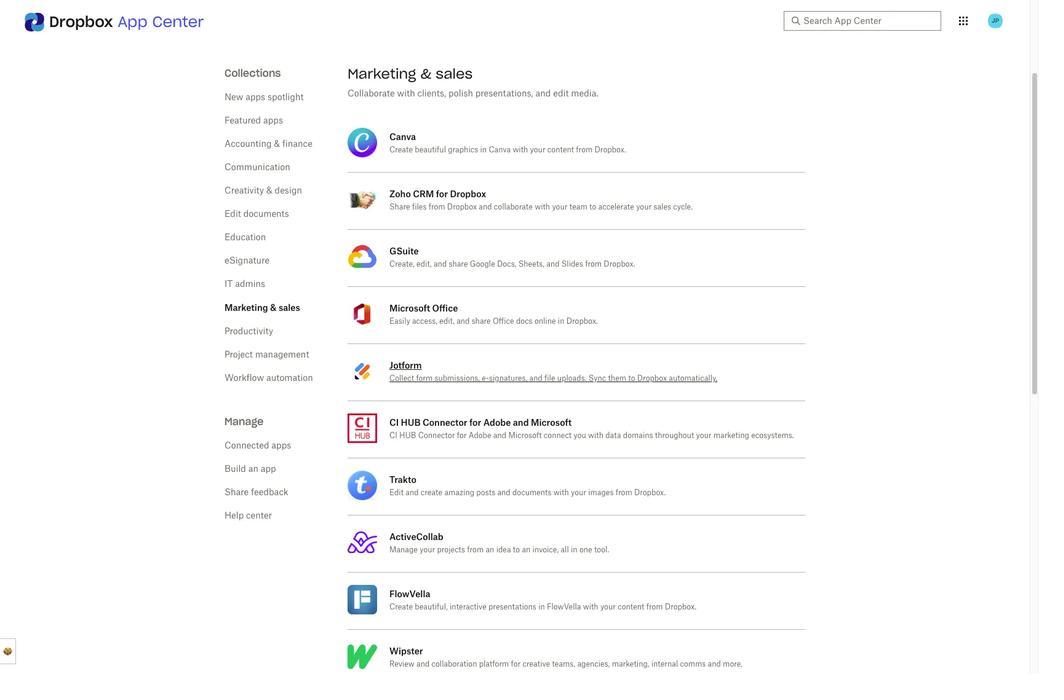 Task type: describe. For each thing, give the bounding box(es) containing it.
teams,
[[552, 661, 575, 669]]

it
[[225, 281, 233, 289]]

1 vertical spatial microsoft
[[531, 418, 572, 428]]

0 vertical spatial hub
[[401, 418, 421, 428]]

and down the signatures,
[[513, 418, 529, 428]]

submissions,
[[435, 375, 480, 383]]

accounting
[[225, 140, 272, 149]]

collections
[[225, 67, 281, 79]]

slides
[[562, 261, 583, 268]]

to inside activecollab manage your projects from an idea to an invoice, all in one tool.
[[513, 547, 520, 554]]

gsuite create, edit, and share google docs, sheets, and slides from dropbox.
[[389, 246, 635, 268]]

you
[[574, 433, 586, 440]]

1 vertical spatial flowvella
[[547, 604, 581, 612]]

and inside jotform collect form submissions, e-signatures, and file uploads. sync them to dropbox automatically.
[[529, 375, 542, 383]]

docs,
[[497, 261, 516, 268]]

presentations
[[489, 604, 536, 612]]

edit, inside microsoft office easily access, edit, and share office docs online in dropbox.
[[439, 318, 455, 325]]

connected apps
[[225, 442, 291, 451]]

from inside flowvella create beautiful, interactive presentations in flowvella with your content from dropbox.
[[646, 604, 663, 612]]

trakto edit and create amazing posts and documents with your images from dropbox.
[[389, 475, 666, 497]]

with inside the canva create beautiful graphics in canva with your content from dropbox.
[[513, 146, 528, 154]]

sync
[[589, 375, 606, 383]]

build an app link
[[225, 466, 276, 474]]

in inside flowvella create beautiful, interactive presentations in flowvella with your content from dropbox.
[[538, 604, 545, 612]]

productivity
[[225, 328, 273, 337]]

finance
[[282, 140, 312, 149]]

presentations,
[[475, 90, 533, 98]]

marketing,
[[612, 661, 649, 669]]

wipster review and collaboration platform for creative teams, agencies, marketing, internal comms and more.
[[389, 647, 743, 669]]

with inside zoho crm for dropbox share files from dropbox and collaborate with your team to accelerate your sales cycle.
[[535, 204, 550, 211]]

ci hub connector for adobe and microsoft ci hub connector for adobe and microsoft connect you with data domains throughout your marketing ecosystems.
[[389, 418, 794, 440]]

file
[[544, 375, 555, 383]]

& for accounting & finance link
[[274, 140, 280, 149]]

documents inside trakto edit and create amazing posts and documents with your images from dropbox.
[[512, 490, 552, 497]]

education link
[[225, 234, 266, 242]]

create
[[421, 490, 442, 497]]

creativity & design link
[[225, 187, 302, 196]]

gsuite
[[389, 246, 419, 257]]

and inside zoho crm for dropbox share files from dropbox and collaborate with your team to accelerate your sales cycle.
[[479, 204, 492, 211]]

& for creativity & design link
[[266, 187, 272, 196]]

help center link
[[225, 512, 272, 521]]

collect
[[389, 375, 414, 383]]

management
[[255, 351, 309, 360]]

0 horizontal spatial share
[[225, 489, 249, 498]]

sales inside zoho crm for dropbox share files from dropbox and collaborate with your team to accelerate your sales cycle.
[[654, 204, 671, 211]]

microsoft office easily access, edit, and share office docs online in dropbox.
[[389, 303, 598, 325]]

microsoft inside microsoft office easily access, edit, and share office docs online in dropbox.
[[389, 303, 430, 314]]

connected apps link
[[225, 442, 291, 451]]

productivity link
[[225, 328, 273, 337]]

creative
[[523, 661, 550, 669]]

1 vertical spatial adobe
[[469, 433, 491, 440]]

data
[[606, 433, 621, 440]]

posts
[[476, 490, 495, 497]]

esignature link
[[225, 257, 270, 266]]

& for marketing & sales "link"
[[270, 303, 277, 313]]

collaborate with clients, polish presentations, and edit media.
[[348, 90, 599, 98]]

and down trakto
[[406, 490, 419, 497]]

jotform collect form submissions, e-signatures, and file uploads. sync them to dropbox automatically.
[[389, 361, 718, 383]]

dropbox. for microsoft office
[[566, 318, 598, 325]]

polish
[[449, 90, 473, 98]]

domains
[[623, 433, 653, 440]]

dropbox app center
[[49, 12, 204, 31]]

1 horizontal spatial an
[[486, 547, 494, 554]]

create for flowvella
[[389, 604, 413, 612]]

accelerate
[[598, 204, 634, 211]]

1 horizontal spatial sales
[[436, 65, 473, 82]]

Search App Center text field
[[803, 14, 934, 28]]

0 horizontal spatial sales
[[279, 303, 300, 313]]

edit documents link
[[225, 210, 289, 219]]

idea
[[496, 547, 511, 554]]

your inside ci hub connector for adobe and microsoft ci hub connector for adobe and microsoft connect you with data domains throughout your marketing ecosystems.
[[696, 433, 712, 440]]

0 horizontal spatial flowvella
[[389, 589, 430, 600]]

connect
[[544, 433, 572, 440]]

dropbox. for gsuite
[[604, 261, 635, 268]]

for inside zoho crm for dropbox share files from dropbox and collaborate with your team to accelerate your sales cycle.
[[436, 189, 448, 199]]

uploads.
[[557, 375, 587, 383]]

0 horizontal spatial office
[[432, 303, 458, 314]]

content inside the canva create beautiful graphics in canva with your content from dropbox.
[[547, 146, 574, 154]]

dropbox down graphics
[[450, 189, 486, 199]]

accounting & finance
[[225, 140, 312, 149]]

edit inside trakto edit and create amazing posts and documents with your images from dropbox.
[[389, 490, 404, 497]]

files
[[412, 204, 427, 211]]

and inside microsoft office easily access, edit, and share office docs online in dropbox.
[[457, 318, 470, 325]]

dropbox left the app
[[49, 12, 113, 31]]

creativity
[[225, 187, 264, 196]]

2 ci from the top
[[389, 433, 397, 440]]

1 vertical spatial hub
[[399, 433, 416, 440]]

tool.
[[594, 547, 609, 554]]

wipster
[[389, 647, 423, 657]]

with left "clients," in the top of the page
[[397, 90, 415, 98]]

1 ci from the top
[[389, 418, 399, 428]]

and right create,
[[434, 261, 447, 268]]

app
[[118, 12, 148, 31]]

jp
[[992, 17, 999, 25]]

project management link
[[225, 351, 309, 360]]

ecosystems.
[[751, 433, 794, 440]]

share inside zoho crm for dropbox share files from dropbox and collaborate with your team to accelerate your sales cycle.
[[389, 204, 410, 211]]

in inside the canva create beautiful graphics in canva with your content from dropbox.
[[480, 146, 487, 154]]

share feedback
[[225, 489, 288, 498]]

activecollab
[[389, 532, 443, 543]]

2 vertical spatial microsoft
[[508, 433, 542, 440]]

workflow automation link
[[225, 375, 313, 383]]

images
[[588, 490, 614, 497]]

featured
[[225, 117, 261, 126]]

signatures,
[[489, 375, 527, 383]]

your right accelerate
[[636, 204, 652, 211]]

share inside microsoft office easily access, edit, and share office docs online in dropbox.
[[472, 318, 491, 325]]

to inside zoho crm for dropbox share files from dropbox and collaborate with your team to accelerate your sales cycle.
[[589, 204, 596, 211]]

edit
[[553, 90, 569, 98]]

and right posts
[[497, 490, 510, 497]]

workflow automation
[[225, 375, 313, 383]]

flowvella create beautiful, interactive presentations in flowvella with your content from dropbox.
[[389, 589, 696, 612]]

e-
[[482, 375, 489, 383]]

and left more. on the right of the page
[[708, 661, 721, 669]]

0 horizontal spatial marketing
[[225, 303, 268, 313]]

more.
[[723, 661, 743, 669]]

beautiful,
[[415, 604, 448, 612]]



Task type: locate. For each thing, give the bounding box(es) containing it.
adobe
[[483, 418, 511, 428], [469, 433, 491, 440]]

canva
[[389, 132, 416, 142], [489, 146, 511, 154]]

crm
[[413, 189, 434, 199]]

your inside flowvella create beautiful, interactive presentations in flowvella with your content from dropbox.
[[600, 604, 616, 612]]

dropbox.
[[595, 146, 626, 154], [604, 261, 635, 268], [566, 318, 598, 325], [634, 490, 666, 497], [665, 604, 696, 612]]

content up zoho crm for dropbox share files from dropbox and collaborate with your team to accelerate your sales cycle.
[[547, 146, 574, 154]]

0 vertical spatial office
[[432, 303, 458, 314]]

adobe down e-
[[469, 433, 491, 440]]

0 vertical spatial edit
[[225, 210, 241, 219]]

1 create from the top
[[389, 146, 413, 154]]

an
[[248, 466, 258, 474], [486, 547, 494, 554], [522, 547, 531, 554]]

marketing down the it admins link
[[225, 303, 268, 313]]

create for canva
[[389, 146, 413, 154]]

comms
[[680, 661, 706, 669]]

in right presentations
[[538, 604, 545, 612]]

apps up accounting & finance link
[[263, 117, 283, 126]]

& left design
[[266, 187, 272, 196]]

office up access,
[[432, 303, 458, 314]]

in inside activecollab manage your projects from an idea to an invoice, all in one tool.
[[571, 547, 578, 554]]

with right you at the bottom right
[[588, 433, 604, 440]]

0 horizontal spatial content
[[547, 146, 574, 154]]

amazing
[[444, 490, 474, 497]]

office left docs
[[493, 318, 514, 325]]

edit down trakto
[[389, 490, 404, 497]]

0 horizontal spatial an
[[248, 466, 258, 474]]

1 horizontal spatial documents
[[512, 490, 552, 497]]

marketing & sales up "clients," in the top of the page
[[348, 65, 473, 82]]

edit, right access,
[[439, 318, 455, 325]]

throughout
[[655, 433, 694, 440]]

and right review
[[417, 661, 430, 669]]

from inside the canva create beautiful graphics in canva with your content from dropbox.
[[576, 146, 593, 154]]

0 vertical spatial share
[[449, 261, 468, 268]]

sales up polish
[[436, 65, 473, 82]]

for
[[436, 189, 448, 199], [469, 418, 481, 428], [457, 433, 467, 440], [511, 661, 521, 669]]

your inside trakto edit and create amazing posts and documents with your images from dropbox.
[[571, 490, 586, 497]]

manage up connected
[[225, 416, 264, 428]]

to right "them"
[[628, 375, 635, 383]]

featured apps link
[[225, 117, 283, 126]]

edit
[[225, 210, 241, 219], [389, 490, 404, 497]]

0 vertical spatial documents
[[243, 210, 289, 219]]

create inside the canva create beautiful graphics in canva with your content from dropbox.
[[389, 146, 413, 154]]

manage down activecollab
[[389, 547, 418, 554]]

0 horizontal spatial edit
[[225, 210, 241, 219]]

content inside flowvella create beautiful, interactive presentations in flowvella with your content from dropbox.
[[618, 604, 644, 612]]

center
[[246, 512, 272, 521]]

project management
[[225, 351, 309, 360]]

zoho
[[389, 189, 411, 199]]

apps right the new
[[246, 94, 265, 102]]

apps
[[246, 94, 265, 102], [263, 117, 283, 126], [272, 442, 291, 451]]

1 vertical spatial to
[[628, 375, 635, 383]]

0 vertical spatial ci
[[389, 418, 399, 428]]

hub up trakto
[[399, 433, 416, 440]]

and up trakto edit and create amazing posts and documents with your images from dropbox.
[[493, 433, 506, 440]]

for down the submissions,
[[469, 418, 481, 428]]

and left 'slides'
[[546, 261, 560, 268]]

microsoft up 'easily'
[[389, 303, 430, 314]]

with up zoho crm for dropbox share files from dropbox and collaborate with your team to accelerate your sales cycle.
[[513, 146, 528, 154]]

automatically.
[[669, 375, 718, 383]]

dropbox. right online
[[566, 318, 598, 325]]

admins
[[235, 281, 265, 289]]

1 vertical spatial marketing
[[225, 303, 268, 313]]

2 horizontal spatial sales
[[654, 204, 671, 211]]

apps for manage
[[272, 442, 291, 451]]

0 vertical spatial marketing & sales
[[348, 65, 473, 82]]

your left marketing on the right of page
[[696, 433, 712, 440]]

0 horizontal spatial edit,
[[417, 261, 432, 268]]

your left images
[[571, 490, 586, 497]]

with inside flowvella create beautiful, interactive presentations in flowvella with your content from dropbox.
[[583, 604, 598, 612]]

2 horizontal spatial to
[[628, 375, 635, 383]]

0 vertical spatial to
[[589, 204, 596, 211]]

from inside activecollab manage your projects from an idea to an invoice, all in one tool.
[[467, 547, 484, 554]]

edit down creativity
[[225, 210, 241, 219]]

creativity & design
[[225, 187, 302, 196]]

office
[[432, 303, 458, 314], [493, 318, 514, 325]]

0 vertical spatial apps
[[246, 94, 265, 102]]

2 create from the top
[[389, 604, 413, 612]]

1 horizontal spatial edit
[[389, 490, 404, 497]]

with inside trakto edit and create amazing posts and documents with your images from dropbox.
[[554, 490, 569, 497]]

center
[[152, 12, 204, 31]]

0 vertical spatial connector
[[423, 418, 467, 428]]

1 horizontal spatial marketing
[[348, 65, 416, 82]]

& left finance
[[274, 140, 280, 149]]

sales left cycle.
[[654, 204, 671, 211]]

with left images
[[554, 490, 569, 497]]

new apps spotlight link
[[225, 94, 304, 102]]

and left file
[[529, 375, 542, 383]]

2 vertical spatial sales
[[279, 303, 300, 313]]

0 vertical spatial manage
[[225, 416, 264, 428]]

edit, inside gsuite create, edit, and share google docs, sheets, and slides from dropbox.
[[417, 261, 432, 268]]

ci up trakto
[[389, 433, 397, 440]]

documents down creativity & design
[[243, 210, 289, 219]]

jotform
[[389, 361, 422, 371]]

1 vertical spatial canva
[[489, 146, 511, 154]]

form
[[416, 375, 433, 383]]

1 vertical spatial edit
[[389, 490, 404, 497]]

esignature
[[225, 257, 270, 266]]

manage inside activecollab manage your projects from an idea to an invoice, all in one tool.
[[389, 547, 418, 554]]

platform
[[479, 661, 509, 669]]

0 vertical spatial adobe
[[483, 418, 511, 428]]

for inside wipster review and collaboration platform for creative teams, agencies, marketing, internal comms and more.
[[511, 661, 521, 669]]

0 horizontal spatial documents
[[243, 210, 289, 219]]

2 vertical spatial apps
[[272, 442, 291, 451]]

1 horizontal spatial edit,
[[439, 318, 455, 325]]

google
[[470, 261, 495, 268]]

1 horizontal spatial share
[[389, 204, 410, 211]]

with
[[397, 90, 415, 98], [513, 146, 528, 154], [535, 204, 550, 211], [588, 433, 604, 440], [554, 490, 569, 497], [583, 604, 598, 612]]

from right files
[[429, 204, 445, 211]]

0 vertical spatial canva
[[389, 132, 416, 142]]

it admins
[[225, 281, 265, 289]]

your inside activecollab manage your projects from an idea to an invoice, all in one tool.
[[420, 547, 435, 554]]

1 vertical spatial connector
[[418, 433, 455, 440]]

0 horizontal spatial marketing & sales
[[225, 303, 300, 313]]

apps up app at left
[[272, 442, 291, 451]]

share down zoho
[[389, 204, 410, 211]]

dropbox. inside microsoft office easily access, edit, and share office docs online in dropbox.
[[566, 318, 598, 325]]

an left app at left
[[248, 466, 258, 474]]

0 horizontal spatial to
[[513, 547, 520, 554]]

dropbox. right 'slides'
[[604, 261, 635, 268]]

app
[[261, 466, 276, 474]]

from right 'slides'
[[585, 261, 602, 268]]

from down media.
[[576, 146, 593, 154]]

0 vertical spatial marketing
[[348, 65, 416, 82]]

connected
[[225, 442, 269, 451]]

hub
[[401, 418, 421, 428], [399, 433, 416, 440]]

& up "clients," in the top of the page
[[420, 65, 431, 82]]

create,
[[389, 261, 415, 268]]

create inside flowvella create beautiful, interactive presentations in flowvella with your content from dropbox.
[[389, 604, 413, 612]]

2 horizontal spatial an
[[522, 547, 531, 554]]

design
[[275, 187, 302, 196]]

help center
[[225, 512, 272, 521]]

it admins link
[[225, 281, 265, 289]]

marketing & sales
[[348, 65, 473, 82], [225, 303, 300, 313]]

for up "amazing"
[[457, 433, 467, 440]]

connector
[[423, 418, 467, 428], [418, 433, 455, 440]]

share
[[449, 261, 468, 268], [472, 318, 491, 325]]

from
[[576, 146, 593, 154], [429, 204, 445, 211], [585, 261, 602, 268], [616, 490, 632, 497], [467, 547, 484, 554], [646, 604, 663, 612]]

documents
[[243, 210, 289, 219], [512, 490, 552, 497]]

dropbox. inside the canva create beautiful graphics in canva with your content from dropbox.
[[595, 146, 626, 154]]

an left idea
[[486, 547, 494, 554]]

sales up the management
[[279, 303, 300, 313]]

flowvella up beautiful,
[[389, 589, 430, 600]]

in right online
[[558, 318, 564, 325]]

dropbox. inside gsuite create, edit, and share google docs, sheets, and slides from dropbox.
[[604, 261, 635, 268]]

to inside jotform collect form submissions, e-signatures, and file uploads. sync them to dropbox automatically.
[[628, 375, 635, 383]]

0 vertical spatial content
[[547, 146, 574, 154]]

dropbox. right images
[[634, 490, 666, 497]]

manage
[[225, 416, 264, 428], [389, 547, 418, 554]]

1 vertical spatial office
[[493, 318, 514, 325]]

edit, right create,
[[417, 261, 432, 268]]

0 vertical spatial share
[[389, 204, 410, 211]]

edit,
[[417, 261, 432, 268], [439, 318, 455, 325]]

graphics
[[448, 146, 478, 154]]

in right graphics
[[480, 146, 487, 154]]

share feedback link
[[225, 489, 288, 498]]

your down activecollab
[[420, 547, 435, 554]]

and right access,
[[457, 318, 470, 325]]

your down tool.
[[600, 604, 616, 612]]

0 vertical spatial edit,
[[417, 261, 432, 268]]

share
[[389, 204, 410, 211], [225, 489, 249, 498]]

sales
[[436, 65, 473, 82], [654, 204, 671, 211], [279, 303, 300, 313]]

review
[[389, 661, 415, 669]]

apps for collections
[[246, 94, 265, 102]]

1 horizontal spatial office
[[493, 318, 514, 325]]

connector up create
[[418, 433, 455, 440]]

for right crm
[[436, 189, 448, 199]]

content
[[547, 146, 574, 154], [618, 604, 644, 612]]

from inside zoho crm for dropbox share files from dropbox and collaborate with your team to accelerate your sales cycle.
[[429, 204, 445, 211]]

all
[[561, 547, 569, 554]]

from inside trakto edit and create amazing posts and documents with your images from dropbox.
[[616, 490, 632, 497]]

1 vertical spatial manage
[[389, 547, 418, 554]]

microsoft
[[389, 303, 430, 314], [531, 418, 572, 428], [508, 433, 542, 440]]

0 vertical spatial flowvella
[[389, 589, 430, 600]]

0 horizontal spatial share
[[449, 261, 468, 268]]

and left edit
[[536, 90, 551, 98]]

1 vertical spatial content
[[618, 604, 644, 612]]

team
[[569, 204, 587, 211]]

1 vertical spatial documents
[[512, 490, 552, 497]]

content up marketing,
[[618, 604, 644, 612]]

marketing up collaborate
[[348, 65, 416, 82]]

marketing
[[714, 433, 749, 440]]

canva create beautiful graphics in canva with your content from dropbox.
[[389, 132, 626, 154]]

flowvella up wipster review and collaboration platform for creative teams, agencies, marketing, internal comms and more.
[[547, 604, 581, 612]]

and
[[536, 90, 551, 98], [479, 204, 492, 211], [434, 261, 447, 268], [546, 261, 560, 268], [457, 318, 470, 325], [529, 375, 542, 383], [513, 418, 529, 428], [493, 433, 506, 440], [406, 490, 419, 497], [497, 490, 510, 497], [417, 661, 430, 669], [708, 661, 721, 669]]

trakto
[[389, 475, 416, 485]]

0 vertical spatial microsoft
[[389, 303, 430, 314]]

easily
[[389, 318, 410, 325]]

dropbox. up comms
[[665, 604, 696, 612]]

share down 'build'
[[225, 489, 249, 498]]

your
[[530, 146, 545, 154], [552, 204, 567, 211], [636, 204, 652, 211], [696, 433, 712, 440], [571, 490, 586, 497], [420, 547, 435, 554], [600, 604, 616, 612]]

spotlight
[[268, 94, 304, 102]]

& up productivity
[[270, 303, 277, 313]]

canva right graphics
[[489, 146, 511, 154]]

clients,
[[417, 90, 446, 98]]

your up zoho crm for dropbox share files from dropbox and collaborate with your team to accelerate your sales cycle.
[[530, 146, 545, 154]]

edit documents
[[225, 210, 289, 219]]

microsoft up connect
[[531, 418, 572, 428]]

dropbox inside jotform collect form submissions, e-signatures, and file uploads. sync them to dropbox automatically.
[[637, 375, 667, 383]]

share left google
[[449, 261, 468, 268]]

to right team on the right top
[[589, 204, 596, 211]]

workflow
[[225, 375, 264, 383]]

new
[[225, 94, 243, 102]]

dropbox. for flowvella
[[665, 604, 696, 612]]

from right images
[[616, 490, 632, 497]]

1 vertical spatial create
[[389, 604, 413, 612]]

flowvella
[[389, 589, 430, 600], [547, 604, 581, 612]]

invoice,
[[533, 547, 559, 554]]

accounting & finance link
[[225, 140, 312, 149]]

share left docs
[[472, 318, 491, 325]]

1 vertical spatial share
[[225, 489, 249, 498]]

dropbox right "them"
[[637, 375, 667, 383]]

from right projects
[[467, 547, 484, 554]]

with inside ci hub connector for adobe and microsoft ci hub connector for adobe and microsoft connect you with data domains throughout your marketing ecosystems.
[[588, 433, 604, 440]]

online
[[535, 318, 556, 325]]

cycle.
[[673, 204, 693, 211]]

interactive
[[450, 604, 487, 612]]

0 horizontal spatial canva
[[389, 132, 416, 142]]

documents right posts
[[512, 490, 552, 497]]

connector down the submissions,
[[423, 418, 467, 428]]

marketing & sales down admins
[[225, 303, 300, 313]]

an left invoice,
[[522, 547, 531, 554]]

new apps spotlight
[[225, 94, 304, 102]]

ci down collect
[[389, 418, 399, 428]]

1 vertical spatial ci
[[389, 433, 397, 440]]

1 vertical spatial share
[[472, 318, 491, 325]]

docs
[[516, 318, 533, 325]]

hub down collect
[[401, 418, 421, 428]]

dropbox. up accelerate
[[595, 146, 626, 154]]

adobe down the signatures,
[[483, 418, 511, 428]]

share inside gsuite create, edit, and share google docs, sheets, and slides from dropbox.
[[449, 261, 468, 268]]

1 horizontal spatial marketing & sales
[[348, 65, 473, 82]]

to right idea
[[513, 547, 520, 554]]

create left beautiful,
[[389, 604, 413, 612]]

your inside the canva create beautiful graphics in canva with your content from dropbox.
[[530, 146, 545, 154]]

featured apps
[[225, 117, 283, 126]]

1 vertical spatial sales
[[654, 204, 671, 211]]

in right all
[[571, 547, 578, 554]]

canva up the beautiful at top left
[[389, 132, 416, 142]]

2 vertical spatial to
[[513, 547, 520, 554]]

access,
[[412, 318, 437, 325]]

1 vertical spatial marketing & sales
[[225, 303, 300, 313]]

1 horizontal spatial to
[[589, 204, 596, 211]]

and left the collaborate
[[479, 204, 492, 211]]

1 horizontal spatial share
[[472, 318, 491, 325]]

1 horizontal spatial manage
[[389, 547, 418, 554]]

1 horizontal spatial flowvella
[[547, 604, 581, 612]]

your left team on the right top
[[552, 204, 567, 211]]

1 horizontal spatial canva
[[489, 146, 511, 154]]

1 vertical spatial edit,
[[439, 318, 455, 325]]

from inside gsuite create, edit, and share google docs, sheets, and slides from dropbox.
[[585, 261, 602, 268]]

1 horizontal spatial content
[[618, 604, 644, 612]]

create left the beautiful at top left
[[389, 146, 413, 154]]

education
[[225, 234, 266, 242]]

dropbox. inside flowvella create beautiful, interactive presentations in flowvella with your content from dropbox.
[[665, 604, 696, 612]]

dropbox right files
[[447, 204, 477, 211]]

in inside microsoft office easily access, edit, and share office docs online in dropbox.
[[558, 318, 564, 325]]

with right the collaborate
[[535, 204, 550, 211]]

collaboration
[[432, 661, 477, 669]]

0 vertical spatial create
[[389, 146, 413, 154]]

build
[[225, 466, 246, 474]]

1 vertical spatial apps
[[263, 117, 283, 126]]

with up wipster review and collaboration platform for creative teams, agencies, marketing, internal comms and more.
[[583, 604, 598, 612]]

microsoft left connect
[[508, 433, 542, 440]]

dropbox. inside trakto edit and create amazing posts and documents with your images from dropbox.
[[634, 490, 666, 497]]

from up internal
[[646, 604, 663, 612]]

0 horizontal spatial manage
[[225, 416, 264, 428]]

0 vertical spatial sales
[[436, 65, 473, 82]]

internal
[[651, 661, 678, 669]]



Task type: vqa. For each thing, say whether or not it's contained in the screenshot.


